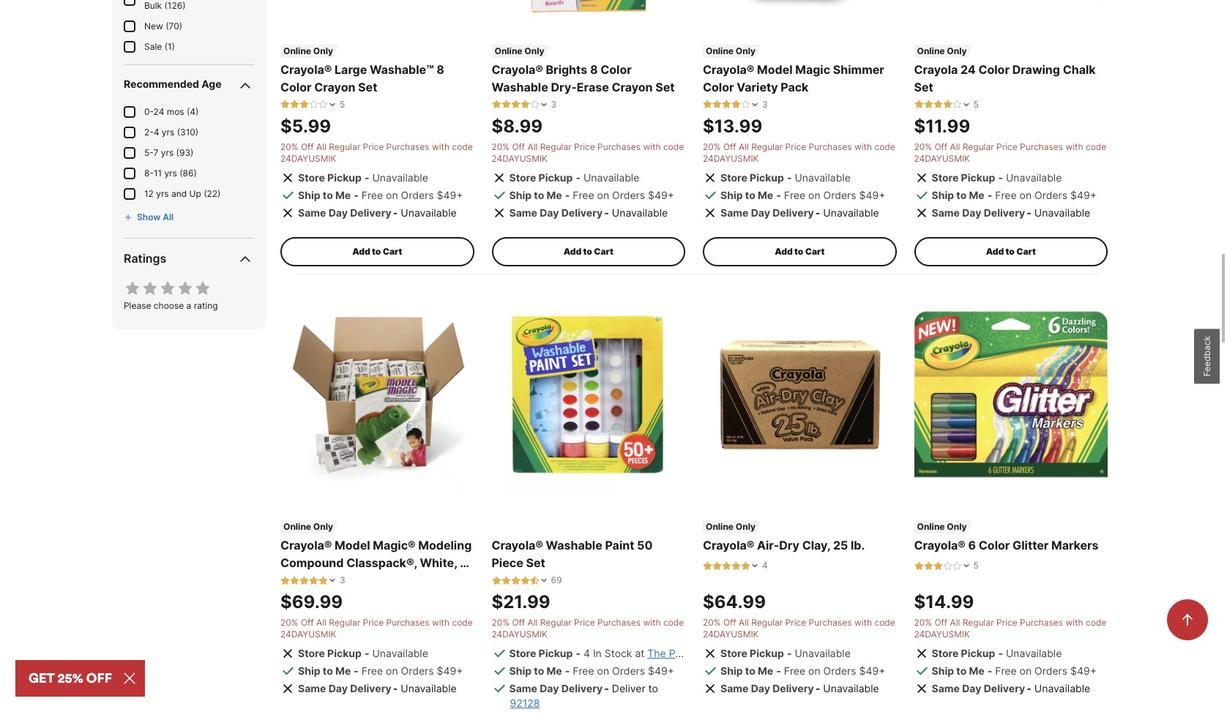 Task type: vqa. For each thing, say whether or not it's contained in the screenshot.


Task type: describe. For each thing, give the bounding box(es) containing it.
me for $13.99
[[758, 189, 774, 201]]

ship to me - free on orders $49+ for $11.99
[[932, 189, 1097, 201]]

cart for $13.99
[[805, 246, 825, 257]]

same for $8.99
[[509, 206, 538, 219]]

$64.99 20% off all regular price purchases with code 24dayusmik
[[703, 592, 896, 640]]

3 for $13.99
[[762, 99, 768, 110]]

classpack®,
[[347, 556, 417, 571]]

24 for 0-
[[154, 106, 164, 117]]

and
[[171, 188, 187, 199]]

crayola
[[914, 62, 958, 77]]

all for $69.99
[[316, 618, 327, 629]]

me for $69.99
[[335, 665, 351, 678]]

$69.99 20% off all regular price purchases with code 24dayusmik
[[281, 592, 473, 640]]

20% for $13.99
[[703, 141, 721, 152]]

sale
[[144, 41, 162, 52]]

crayola® model magic® modeling compound classpack®, white, 1 oz, 75 ct link
[[281, 537, 474, 588]]

on for $64.99
[[809, 665, 821, 678]]

store pickup - 4 in stock at the plaza at imperial valley
[[509, 648, 780, 660]]

crayola&#xae; air-dry clay, 25 lb. image
[[703, 298, 897, 492]]

$14.99 20% off all regular price purchases with code 24dayusmik
[[914, 592, 1107, 640]]

with for $5.99
[[432, 141, 450, 152]]

$14.99
[[914, 592, 974, 613]]

2-
[[144, 126, 154, 137]]

day for $8.99
[[540, 206, 559, 219]]

add for $8.99
[[564, 246, 582, 257]]

sale (1)
[[144, 41, 175, 52]]

5 button for $14.99
[[914, 560, 979, 572]]

large
[[335, 62, 367, 77]]

show all
[[137, 211, 174, 222]]

5 for $11.99
[[974, 99, 979, 110]]

ship for $11.99
[[932, 189, 954, 201]]

$5.99
[[281, 116, 331, 137]]

clay,
[[802, 538, 831, 553]]

online for $13.99
[[706, 45, 734, 56]]

(4)
[[187, 106, 199, 117]]

with for $69.99
[[432, 618, 450, 629]]

69
[[551, 575, 562, 586]]

pickup for $11.99
[[961, 171, 996, 184]]

variety
[[737, 80, 778, 94]]

(93)
[[176, 147, 194, 158]]

yrs for 11
[[164, 168, 177, 178]]

4 button
[[703, 560, 768, 572]]

24dayusmik for $69.99
[[281, 629, 336, 640]]

ship to me - free on orders $49+ for $64.99
[[721, 665, 886, 678]]

cart for $8.99
[[594, 246, 614, 257]]

8-11 yrs (86)
[[144, 168, 197, 178]]

crayola® brights 8 color washable dry-erase crayon set link
[[492, 61, 686, 96]]

color inside 'crayola 24 color drawing chalk set'
[[979, 62, 1010, 77]]

color inside 'crayola® brights 8 color washable dry-erase crayon set'
[[601, 62, 632, 77]]

all for $11.99
[[950, 141, 960, 152]]

recommended
[[124, 77, 199, 90]]

same day delivery - deliver to 92128
[[509, 683, 658, 710]]

store for $5.99
[[298, 171, 325, 184]]

50
[[637, 538, 653, 553]]

orders up 'deliver'
[[612, 665, 645, 678]]

add to cart button for $13.99
[[703, 237, 897, 266]]

same for $11.99
[[932, 206, 960, 219]]

5 dialog for $11.99
[[914, 99, 979, 110]]

0 vertical spatial 4
[[154, 126, 159, 137]]

crayola 24 color drawing chalk set
[[914, 62, 1096, 94]]

chalk
[[1063, 62, 1096, 77]]

code for $14.99
[[1086, 618, 1107, 629]]

ratings
[[124, 251, 167, 266]]

drawing
[[1013, 62, 1060, 77]]

me for $8.99
[[547, 189, 562, 201]]

free for 20% off all regular price purchases with code 24dayusmik
[[573, 665, 594, 678]]

store for $69.99
[[298, 648, 325, 660]]

(86)
[[180, 168, 197, 178]]

1 horizontal spatial 4
[[584, 648, 590, 660]]

purchases for $8.99
[[598, 141, 641, 152]]

(22)
[[204, 188, 221, 199]]

crayola&#xae; model magic&#xae; modeling compound classpack&#xae;, white, 1 oz, 75 ct image
[[281, 298, 474, 492]]

orders for $13.99
[[824, 189, 857, 201]]

deliver
[[612, 683, 646, 695]]

(70)
[[166, 20, 182, 31]]

paint
[[605, 538, 635, 553]]

crayola 24 color drawing chalk set link
[[914, 61, 1108, 96]]

compound
[[281, 556, 344, 571]]

a
[[186, 300, 191, 311]]

store pickup - unavailable for $11.99
[[932, 171, 1062, 184]]

12 yrs and up (22)
[[144, 188, 221, 199]]

store pickup - unavailable for $69.99
[[298, 648, 428, 660]]

white,
[[420, 556, 457, 571]]

set inside crayola® washable paint 50 piece set
[[526, 556, 545, 571]]

$5.99 20% off all regular price purchases with code 24dayusmik
[[281, 116, 473, 164]]

yrs right 12 at the left top of the page
[[156, 188, 169, 199]]

6
[[969, 538, 976, 553]]

me for $64.99
[[758, 665, 774, 678]]

all for $64.99
[[739, 618, 749, 629]]

glitter
[[1013, 538, 1049, 553]]

delivery inside the same day delivery - deliver to 92128
[[561, 683, 603, 695]]

me for $11.99
[[969, 189, 985, 201]]

crayola® washable paint 50 piece set link
[[492, 537, 686, 572]]

3 dialog for $13.99
[[703, 99, 768, 110]]

8-
[[144, 168, 154, 178]]

delivery for $8.99
[[561, 206, 603, 219]]

0-24 mos (4)
[[144, 106, 199, 117]]

crayola® large washable™ 8 color crayon set link
[[281, 61, 474, 96]]

(310)
[[177, 126, 199, 137]]

25
[[833, 538, 848, 553]]

pickup for $5.99
[[327, 171, 362, 184]]

crayola® for $14.99
[[914, 538, 966, 553]]

$69.99
[[281, 592, 343, 613]]

ship to me - free on orders $49+ for $8.99
[[509, 189, 674, 201]]

5-7 yrs (93)
[[144, 147, 194, 158]]

tabler image inside 3 dropdown button
[[713, 100, 722, 109]]

delivery for $11.99
[[984, 206, 1026, 219]]

rating
[[194, 300, 218, 311]]

ct
[[317, 574, 329, 588]]

choose
[[154, 300, 184, 311]]

4 inside 4 dialog
[[762, 560, 768, 571]]

shimmer
[[833, 62, 885, 77]]

recommended age
[[124, 77, 222, 90]]

1 add to cart button from the left
[[281, 237, 474, 266]]

orders for $5.99
[[401, 189, 434, 201]]

model for $13.99
[[757, 62, 793, 77]]

on for $14.99
[[1020, 665, 1032, 678]]

same day delivery - unavailable for $11.99
[[932, 206, 1091, 219]]

day inside the same day delivery - deliver to 92128
[[540, 683, 559, 695]]

tabler image inside show all button
[[124, 213, 133, 222]]

same for $14.99
[[932, 683, 960, 695]]

orders for $8.99
[[612, 189, 645, 201]]

code for $64.99
[[875, 618, 896, 629]]

crayola® large washable™ 8 color crayon set
[[281, 62, 444, 94]]

set inside 'crayola® brights 8 color washable dry-erase crayon set'
[[656, 80, 675, 94]]

online only for $14.99
[[917, 522, 967, 533]]

washable inside 'crayola® brights 8 color washable dry-erase crayon set'
[[492, 80, 548, 94]]

only for $13.99
[[736, 45, 756, 56]]

age
[[202, 77, 222, 90]]

20% for $5.99
[[281, 141, 298, 152]]

3 dialog for $8.99
[[492, 99, 557, 110]]

price for $5.99
[[363, 141, 384, 152]]

off for $14.99
[[935, 618, 948, 629]]

only for $64.99
[[736, 522, 756, 533]]

20% for $14.99
[[914, 618, 932, 629]]

8 inside crayola® large washable™ 8 color crayon set
[[437, 62, 444, 77]]

same inside the same day delivery - deliver to 92128
[[509, 683, 538, 695]]

$13.99
[[703, 116, 763, 137]]

24dayusmik for $8.99
[[492, 153, 548, 164]]

pickup for $69.99
[[327, 648, 362, 660]]

$64.99
[[703, 592, 766, 613]]

crayola® model magic shimmer color variety pack
[[703, 62, 885, 94]]

brights
[[546, 62, 588, 77]]

- inside the same day delivery - deliver to 92128
[[604, 683, 609, 695]]

3 button for $69.99
[[281, 575, 345, 587]]

crayola&#xae; 6 color glitter markers image
[[914, 298, 1108, 492]]

ship for $69.99
[[298, 665, 320, 678]]

valley
[[752, 648, 780, 660]]

store for $14.99
[[932, 648, 959, 660]]

please
[[124, 300, 151, 311]]

same day delivery - unavailable for $13.99
[[721, 206, 879, 219]]

lb.
[[851, 538, 865, 553]]

1 cart from the left
[[383, 246, 402, 257]]

cart for $11.99
[[1017, 246, 1036, 257]]

same for $64.99
[[721, 683, 749, 695]]

dry-
[[551, 80, 577, 94]]

delivery for $69.99
[[350, 683, 392, 695]]

$49+ for $8.99
[[648, 189, 674, 201]]

1 at from the left
[[635, 648, 645, 660]]

free for $64.99
[[784, 665, 806, 678]]

free for $8.99
[[573, 189, 594, 201]]

code for $11.99
[[1086, 141, 1107, 152]]

in
[[593, 648, 602, 660]]

5-
[[144, 147, 153, 158]]

on for $8.99
[[597, 189, 609, 201]]



Task type: locate. For each thing, give the bounding box(es) containing it.
all inside $69.99 20% off all regular price purchases with code 24dayusmik
[[316, 618, 327, 629]]

3 dialog up $13.99
[[703, 99, 768, 110]]

5 for $5.99
[[340, 99, 345, 110]]

code inside $11.99 20% off all regular price purchases with code 24dayusmik
[[1086, 141, 1107, 152]]

ship for $8.99
[[509, 189, 532, 201]]

on down $5.99 20% off all regular price purchases with code 24dayusmik
[[386, 189, 398, 201]]

off down '$69.99' at the bottom of page
[[301, 618, 314, 629]]

delivery for $5.99
[[350, 206, 392, 219]]

all down $5.99 at the top of the page
[[316, 141, 327, 152]]

off down $11.99
[[935, 141, 948, 152]]

3 inside 3 dropdown button
[[762, 99, 768, 110]]

free for $5.99
[[362, 189, 383, 201]]

unavailable
[[372, 171, 428, 184], [584, 171, 640, 184], [795, 171, 851, 184], [1006, 171, 1062, 184], [401, 206, 457, 219], [612, 206, 668, 219], [823, 206, 879, 219], [1035, 206, 1091, 219], [372, 648, 428, 660], [795, 648, 851, 660], [1006, 648, 1062, 660], [401, 683, 457, 695], [823, 683, 879, 695], [1035, 683, 1091, 695]]

24dayusmik inside $69.99 20% off all regular price purchases with code 24dayusmik
[[281, 629, 336, 640]]

regular for $13.99
[[752, 141, 783, 152]]

0 horizontal spatial 4
[[154, 126, 159, 137]]

69 dialog
[[492, 575, 562, 587]]

5 down 'crayola 24 color drawing chalk set'
[[974, 99, 979, 110]]

code inside $14.99 20% off all regular price purchases with code 24dayusmik
[[1086, 618, 1107, 629]]

store for $13.99
[[721, 171, 748, 184]]

me down valley
[[758, 665, 774, 678]]

1 horizontal spatial 3 button
[[492, 99, 557, 110]]

store down $11.99
[[932, 171, 959, 184]]

purchases inside $14.99 20% off all regular price purchases with code 24dayusmik
[[1020, 618, 1063, 629]]

with inside $21.99 20% off all regular price purchases with code 24dayusmik
[[643, 618, 661, 629]]

0 horizontal spatial model
[[335, 538, 370, 553]]

code for $69.99
[[452, 618, 473, 629]]

3 cart from the left
[[805, 246, 825, 257]]

regular
[[329, 141, 360, 152], [540, 141, 572, 152], [752, 141, 783, 152], [963, 141, 994, 152], [329, 618, 360, 629], [540, 618, 572, 629], [752, 618, 783, 629], [963, 618, 994, 629]]

color left 'drawing'
[[979, 62, 1010, 77]]

same day delivery - unavailable
[[298, 206, 457, 219], [509, 206, 668, 219], [721, 206, 879, 219], [932, 206, 1091, 219], [298, 683, 457, 695], [721, 683, 879, 695], [932, 683, 1091, 695]]

2 add to cart from the left
[[564, 246, 614, 257]]

1 horizontal spatial model
[[757, 62, 793, 77]]

ship down $13.99
[[721, 189, 743, 201]]

online only up 'crayola® brights 8 color washable dry-erase crayon set'
[[495, 45, 544, 56]]

pickup for 20% off all regular price purchases with code 24dayusmik
[[539, 648, 573, 660]]

new (70)
[[144, 20, 182, 31]]

3 dialog
[[492, 99, 557, 110], [703, 99, 768, 110], [281, 575, 345, 587]]

2 horizontal spatial 4
[[762, 560, 768, 571]]

1 vertical spatial washable
[[546, 538, 603, 553]]

regular inside $14.99 20% off all regular price purchases with code 24dayusmik
[[963, 618, 994, 629]]

1 horizontal spatial at
[[698, 648, 708, 660]]

off for $21.99
[[512, 618, 525, 629]]

with inside $14.99 20% off all regular price purchases with code 24dayusmik
[[1066, 618, 1084, 629]]

regular inside $8.99 20% off all regular price purchases with code 24dayusmik
[[540, 141, 572, 152]]

orders down $14.99 20% off all regular price purchases with code 24dayusmik
[[1035, 665, 1068, 678]]

24 inside 'crayola 24 color drawing chalk set'
[[961, 62, 976, 77]]

new
[[144, 20, 163, 31]]

5 button
[[914, 99, 979, 110]]

at right plaza
[[698, 648, 708, 660]]

pickup left in
[[539, 648, 573, 660]]

crayola® inside crayola® washable paint 50 piece set
[[492, 538, 543, 553]]

code for $13.99
[[875, 141, 896, 152]]

all inside $11.99 20% off all regular price purchases with code 24dayusmik
[[950, 141, 960, 152]]

store pickup - unavailable down $11.99 20% off all regular price purchases with code 24dayusmik
[[932, 171, 1062, 184]]

yrs right 2-
[[162, 126, 175, 137]]

price inside $21.99 20% off all regular price purchases with code 24dayusmik
[[574, 618, 595, 629]]

5 inside dropdown button
[[974, 99, 979, 110]]

with
[[432, 141, 450, 152], [643, 141, 661, 152], [855, 141, 872, 152], [1066, 141, 1084, 152], [432, 618, 450, 629], [643, 618, 661, 629], [855, 618, 872, 629], [1066, 618, 1084, 629]]

same day delivery - unavailable for $14.99
[[932, 683, 1091, 695]]

2 horizontal spatial 3 dialog
[[703, 99, 768, 110]]

0-
[[144, 106, 154, 117]]

online only for $8.99
[[495, 45, 544, 56]]

price
[[363, 141, 384, 152], [574, 141, 595, 152], [786, 141, 807, 152], [997, 141, 1018, 152], [363, 618, 384, 629], [574, 618, 595, 629], [786, 618, 807, 629], [997, 618, 1018, 629]]

off inside $8.99 20% off all regular price purchases with code 24dayusmik
[[512, 141, 525, 152]]

washable
[[492, 80, 548, 94], [546, 538, 603, 553]]

crayola® inside crayola® model magic shimmer color variety pack
[[703, 62, 755, 77]]

5 dialog
[[281, 99, 345, 110], [914, 99, 979, 110], [914, 560, 979, 572]]

1 8 from the left
[[437, 62, 444, 77]]

$49+ for $11.99
[[1071, 189, 1097, 201]]

$13.99 20% off all regular price purchases with code 24dayusmik
[[703, 116, 896, 164]]

free for $13.99
[[784, 189, 806, 201]]

crayon inside 'crayola® brights 8 color washable dry-erase crayon set'
[[612, 80, 653, 94]]

2 at from the left
[[698, 648, 708, 660]]

store down $5.99 at the top of the page
[[298, 171, 325, 184]]

online for $11.99
[[917, 45, 945, 56]]

with for $11.99
[[1066, 141, 1084, 152]]

20% inside $69.99 20% off all regular price purchases with code 24dayusmik
[[281, 618, 298, 629]]

20% inside $14.99 20% off all regular price purchases with code 24dayusmik
[[914, 618, 932, 629]]

20% inside $21.99 20% off all regular price purchases with code 24dayusmik
[[492, 618, 510, 629]]

crayola® for $8.99
[[492, 62, 543, 77]]

model inside crayola® model magic® modeling compound classpack®, white, 1 oz, 75 ct
[[335, 538, 370, 553]]

online only up crayola® 6 color glitter markers
[[917, 522, 967, 533]]

regular down $21.99
[[540, 618, 572, 629]]

tabler image
[[290, 100, 300, 109], [309, 100, 319, 109], [319, 100, 328, 109], [511, 100, 520, 109], [520, 100, 530, 109], [713, 100, 722, 109], [914, 100, 924, 109], [933, 100, 943, 109], [943, 100, 952, 109], [952, 100, 962, 109], [141, 280, 159, 297], [177, 280, 194, 297], [194, 280, 212, 297], [722, 562, 732, 571], [732, 562, 741, 571], [914, 562, 924, 571], [943, 562, 952, 571], [952, 562, 962, 571], [281, 576, 290, 586], [501, 576, 511, 586], [511, 576, 520, 586], [520, 576, 530, 586]]

tabler image inside 5 dropdown button
[[924, 100, 933, 109]]

off down $5.99 at the top of the page
[[301, 141, 314, 152]]

price inside $11.99 20% off all regular price purchases with code 24dayusmik
[[997, 141, 1018, 152]]

with inside $69.99 20% off all regular price purchases with code 24dayusmik
[[432, 618, 450, 629]]

all down $13.99
[[739, 141, 749, 152]]

24dayusmik inside $13.99 20% off all regular price purchases with code 24dayusmik
[[703, 153, 759, 164]]

24dayusmik up imperial
[[703, 629, 759, 640]]

crayola&#xae; washable paint 50 piece set image
[[492, 298, 686, 492]]

24dayusmik down $5.99 at the top of the page
[[281, 153, 336, 164]]

all for $5.99
[[316, 141, 327, 152]]

$49+ for $13.99
[[859, 189, 886, 201]]

7
[[153, 147, 158, 158]]

$8.99
[[492, 116, 543, 137]]

only up crayola® large washable™ 8 color crayon set
[[313, 45, 333, 56]]

off down $21.99
[[512, 618, 525, 629]]

off down $14.99
[[935, 618, 948, 629]]

same day delivery - unavailable for $69.99
[[298, 683, 457, 695]]

crayola® for $69.99
[[281, 538, 332, 553]]

price inside $69.99 20% off all regular price purchases with code 24dayusmik
[[363, 618, 384, 629]]

air-
[[757, 538, 779, 553]]

24dayusmik inside $64.99 20% off all regular price purchases with code 24dayusmik
[[703, 629, 759, 640]]

8 inside 'crayola® brights 8 color washable dry-erase crayon set'
[[590, 62, 598, 77]]

free down in
[[573, 665, 594, 678]]

on for $11.99
[[1020, 189, 1032, 201]]

24dayusmik inside $14.99 20% off all regular price purchases with code 24dayusmik
[[914, 629, 970, 640]]

5 dialog up $5.99 at the top of the page
[[281, 99, 345, 110]]

color inside crayola® large washable™ 8 color crayon set
[[281, 80, 312, 94]]

purchases
[[386, 141, 430, 152], [598, 141, 641, 152], [809, 141, 852, 152], [1020, 141, 1063, 152], [386, 618, 430, 629], [598, 618, 641, 629], [809, 618, 852, 629], [1020, 618, 1063, 629]]

up
[[189, 188, 201, 199]]

only for $69.99
[[313, 522, 333, 533]]

oz,
[[281, 574, 298, 588]]

ship to me - free on orders $49+ down valley
[[721, 665, 886, 678]]

1 horizontal spatial 3
[[551, 99, 557, 110]]

model up variety
[[757, 62, 793, 77]]

with inside $11.99 20% off all regular price purchases with code 24dayusmik
[[1066, 141, 1084, 152]]

ship to me - free on orders $49+
[[298, 189, 463, 201], [509, 189, 674, 201], [721, 189, 886, 201], [932, 189, 1097, 201], [298, 665, 463, 678], [509, 665, 674, 678], [721, 665, 886, 678], [932, 665, 1097, 678]]

20% inside $8.99 20% off all regular price purchases with code 24dayusmik
[[492, 141, 510, 152]]

regular down $5.99 at the top of the page
[[329, 141, 360, 152]]

purchases inside $64.99 20% off all regular price purchases with code 24dayusmik
[[809, 618, 852, 629]]

3 add to cart button from the left
[[703, 237, 897, 266]]

24dayusmik inside $5.99 20% off all regular price purchases with code 24dayusmik
[[281, 153, 336, 164]]

tabler image
[[281, 100, 290, 109], [300, 100, 309, 109], [492, 100, 501, 109], [501, 100, 511, 109], [530, 100, 539, 109], [703, 100, 713, 109], [722, 100, 732, 109], [732, 100, 741, 109], [741, 100, 751, 109], [924, 100, 933, 109], [124, 213, 133, 222], [124, 280, 141, 297], [159, 280, 177, 297], [703, 562, 713, 571], [713, 562, 722, 571], [741, 562, 751, 571], [924, 562, 933, 571], [933, 562, 943, 571], [290, 576, 300, 586], [300, 576, 309, 586], [309, 576, 319, 586], [319, 576, 328, 586], [492, 576, 501, 586], [530, 576, 539, 586]]

regular down the $8.99
[[540, 141, 572, 152]]

same day delivery - unavailable down $5.99 20% off all regular price purchases with code 24dayusmik
[[298, 206, 457, 219]]

20% for $64.99
[[703, 618, 721, 629]]

crayola® up the piece
[[492, 538, 543, 553]]

regular for $69.99
[[329, 618, 360, 629]]

erase
[[577, 80, 609, 94]]

3 for $69.99
[[340, 575, 345, 586]]

regular inside $64.99 20% off all regular price purchases with code 24dayusmik
[[752, 618, 783, 629]]

only
[[313, 45, 333, 56], [525, 45, 544, 56], [736, 45, 756, 56], [947, 45, 967, 56], [313, 522, 333, 533], [736, 522, 756, 533], [947, 522, 967, 533]]

1 vertical spatial 5 button
[[914, 560, 979, 572]]

24dayusmik inside $8.99 20% off all regular price purchases with code 24dayusmik
[[492, 153, 548, 164]]

store for $11.99
[[932, 171, 959, 184]]

all down $64.99
[[739, 618, 749, 629]]

1 add from the left
[[352, 246, 370, 257]]

ship to me - free on orders $49+ for $14.99
[[932, 665, 1097, 678]]

regular inside $69.99 20% off all regular price purchases with code 24dayusmik
[[329, 618, 360, 629]]

ship for $14.99
[[932, 665, 954, 678]]

imperial
[[710, 648, 749, 660]]

with inside $64.99 20% off all regular price purchases with code 24dayusmik
[[855, 618, 872, 629]]

price inside $64.99 20% off all regular price purchases with code 24dayusmik
[[786, 618, 807, 629]]

24dayusmik inside $21.99 20% off all regular price purchases with code 24dayusmik
[[492, 629, 548, 640]]

4
[[154, 126, 159, 137], [762, 560, 768, 571], [584, 648, 590, 660]]

on for 20% off all regular price purchases with code 24dayusmik
[[597, 665, 609, 678]]

all inside $13.99 20% off all regular price purchases with code 24dayusmik
[[739, 141, 749, 152]]

0 horizontal spatial 24
[[154, 106, 164, 117]]

purchases for $14.99
[[1020, 618, 1063, 629]]

1 horizontal spatial crayon
[[612, 80, 653, 94]]

crayola® 6 color glitter markers
[[914, 538, 1099, 553]]

to
[[323, 189, 333, 201], [534, 189, 544, 201], [745, 189, 756, 201], [957, 189, 967, 201], [372, 246, 381, 257], [583, 246, 592, 257], [795, 246, 804, 257], [1006, 246, 1015, 257], [323, 665, 333, 678], [534, 665, 544, 678], [745, 665, 756, 678], [957, 665, 967, 678], [649, 683, 658, 695]]

0 vertical spatial model
[[757, 62, 793, 77]]

purchases inside $69.99 20% off all regular price purchases with code 24dayusmik
[[386, 618, 430, 629]]

20% inside $11.99 20% off all regular price purchases with code 24dayusmik
[[914, 141, 932, 152]]

on for $5.99
[[386, 189, 398, 201]]

regular down '$69.99' at the bottom of page
[[329, 618, 360, 629]]

$49+ for $14.99
[[1071, 665, 1097, 678]]

3 button up the $8.99
[[492, 99, 557, 110]]

pickup down $5.99 20% off all regular price purchases with code 24dayusmik
[[327, 171, 362, 184]]

24dayusmik for $13.99
[[703, 153, 759, 164]]

1 vertical spatial 3 button
[[281, 575, 345, 587]]

crayon inside crayola® large washable™ 8 color crayon set
[[314, 80, 356, 94]]

code inside $8.99 20% off all regular price purchases with code 24dayusmik
[[664, 141, 684, 152]]

4 dialog
[[703, 560, 768, 572]]

store left valley
[[721, 648, 748, 660]]

0 horizontal spatial crayon
[[314, 80, 356, 94]]

store pickup - unavailable down $5.99 20% off all regular price purchases with code 24dayusmik
[[298, 171, 428, 184]]

color right '6' on the right bottom
[[979, 538, 1010, 553]]

ship for $13.99
[[721, 189, 743, 201]]

4 cart from the left
[[1017, 246, 1036, 257]]

with for $13.99
[[855, 141, 872, 152]]

same for $69.99
[[298, 683, 326, 695]]

ship to me - free on orders $49+ down $8.99 20% off all regular price purchases with code 24dayusmik
[[509, 189, 674, 201]]

store pickup - unavailable for $8.99
[[509, 171, 640, 184]]

color
[[601, 62, 632, 77], [979, 62, 1010, 77], [281, 80, 312, 94], [703, 80, 734, 94], [979, 538, 1010, 553]]

69 button
[[492, 575, 562, 587]]

3 add from the left
[[775, 246, 793, 257]]

all for $14.99
[[950, 618, 960, 629]]

set inside crayola® large washable™ 8 color crayon set
[[358, 80, 377, 94]]

4 add to cart button from the left
[[914, 237, 1108, 266]]

delivery for $14.99
[[984, 683, 1026, 695]]

all right show
[[163, 211, 174, 222]]

regular inside $5.99 20% off all regular price purchases with code 24dayusmik
[[329, 141, 360, 152]]

off
[[301, 141, 314, 152], [512, 141, 525, 152], [724, 141, 737, 152], [935, 141, 948, 152], [301, 618, 314, 629], [512, 618, 525, 629], [724, 618, 737, 629], [935, 618, 948, 629]]

online only
[[283, 45, 333, 56], [495, 45, 544, 56], [706, 45, 756, 56], [917, 45, 967, 56], [283, 522, 333, 533], [706, 522, 756, 533], [917, 522, 967, 533]]

20% inside $13.99 20% off all regular price purchases with code 24dayusmik
[[703, 141, 721, 152]]

0 horizontal spatial 3
[[340, 575, 345, 586]]

on
[[386, 189, 398, 201], [597, 189, 609, 201], [809, 189, 821, 201], [1020, 189, 1032, 201], [386, 665, 398, 678], [597, 665, 609, 678], [809, 665, 821, 678], [1020, 665, 1032, 678]]

please choose a rating
[[124, 300, 218, 311]]

all inside button
[[163, 211, 174, 222]]

stock
[[605, 648, 632, 660]]

only for $5.99
[[313, 45, 333, 56]]

2 add to cart button from the left
[[492, 237, 686, 266]]

price for $11.99
[[997, 141, 1018, 152]]

online only up crayola
[[917, 45, 967, 56]]

pickup down $8.99 20% off all regular price purchases with code 24dayusmik
[[539, 171, 573, 184]]

store pickup - unavailable down $14.99 20% off all regular price purchases with code 24dayusmik
[[932, 648, 1062, 660]]

regular down $14.99
[[963, 618, 994, 629]]

1 horizontal spatial 8
[[590, 62, 598, 77]]

3 button
[[492, 99, 557, 110], [281, 575, 345, 587]]

add to cart
[[352, 246, 402, 257], [564, 246, 614, 257], [775, 246, 825, 257], [986, 246, 1036, 257]]

delivery down in
[[561, 683, 603, 695]]

washable™
[[370, 62, 434, 77]]

at left the
[[635, 648, 645, 660]]

2 cart from the left
[[594, 246, 614, 257]]

crayola® 6 color glitter markers link
[[914, 537, 1108, 555]]

regular for $21.99
[[540, 618, 572, 629]]

ship to me - free on orders $49+ down $13.99 20% off all regular price purchases with code 24dayusmik
[[721, 189, 886, 201]]

2-4 yrs (310)
[[144, 126, 199, 137]]

crayola® model magic shimmer color variety pack link
[[703, 61, 897, 96]]

8 right washable™
[[437, 62, 444, 77]]

0 horizontal spatial at
[[635, 648, 645, 660]]

color inside crayola® model magic shimmer color variety pack
[[703, 80, 734, 94]]

1
[[460, 556, 466, 571]]

24dayusmik
[[281, 153, 336, 164], [492, 153, 548, 164], [703, 153, 759, 164], [914, 153, 970, 164], [281, 629, 336, 640], [492, 629, 548, 640], [703, 629, 759, 640], [914, 629, 970, 640]]

ship to me - free on orders $49+ down $69.99 20% off all regular price purchases with code 24dayusmik
[[298, 665, 463, 678]]

online for $8.99
[[495, 45, 523, 56]]

0 vertical spatial washable
[[492, 80, 548, 94]]

0 vertical spatial 5 button
[[281, 99, 345, 110]]

purchases inside $13.99 20% off all regular price purchases with code 24dayusmik
[[809, 141, 852, 152]]

crayon down large
[[314, 80, 356, 94]]

code inside $69.99 20% off all regular price purchases with code 24dayusmik
[[452, 618, 473, 629]]

price inside $13.99 20% off all regular price purchases with code 24dayusmik
[[786, 141, 807, 152]]

4 add from the left
[[986, 246, 1004, 257]]

1 horizontal spatial 5 button
[[914, 560, 979, 572]]

regular inside $21.99 20% off all regular price purchases with code 24dayusmik
[[540, 618, 572, 629]]

pickup for $8.99
[[539, 171, 573, 184]]

price for $69.99
[[363, 618, 384, 629]]

5 down crayola® large washable™ 8 color crayon set
[[340, 99, 345, 110]]

0 horizontal spatial 3 button
[[281, 575, 345, 587]]

magic
[[796, 62, 831, 77]]

1 add to cart from the left
[[352, 246, 402, 257]]

2 vertical spatial 4
[[584, 648, 590, 660]]

20% down the $8.99
[[492, 141, 510, 152]]

8
[[437, 62, 444, 77], [590, 62, 598, 77]]

on for $69.99
[[386, 665, 398, 678]]

add to cart button
[[281, 237, 474, 266], [492, 237, 686, 266], [703, 237, 897, 266], [914, 237, 1108, 266]]

same day delivery - unavailable down $11.99 20% off all regular price purchases with code 24dayusmik
[[932, 206, 1091, 219]]

color up $5.99 at the top of the page
[[281, 80, 312, 94]]

add to cart button for $11.99
[[914, 237, 1108, 266]]

yrs right the 11 at top left
[[164, 168, 177, 178]]

me for 20% off all regular price purchases with code 24dayusmik
[[547, 665, 562, 678]]

price inside $14.99 20% off all regular price purchases with code 24dayusmik
[[997, 618, 1018, 629]]

show
[[137, 211, 161, 222]]

with inside $13.99 20% off all regular price purchases with code 24dayusmik
[[855, 141, 872, 152]]

3 down variety
[[762, 99, 768, 110]]

on down $13.99 20% off all regular price purchases with code 24dayusmik
[[809, 189, 821, 201]]

5
[[340, 99, 345, 110], [974, 99, 979, 110], [974, 560, 979, 571]]

off inside $11.99 20% off all regular price purchases with code 24dayusmik
[[935, 141, 948, 152]]

all inside $14.99 20% off all regular price purchases with code 24dayusmik
[[950, 618, 960, 629]]

same day delivery - unavailable down $8.99 20% off all regular price purchases with code 24dayusmik
[[509, 206, 668, 219]]

price for $8.99
[[574, 141, 595, 152]]

2 add from the left
[[564, 246, 582, 257]]

same for $5.99
[[298, 206, 326, 219]]

online
[[283, 45, 311, 56], [495, 45, 523, 56], [706, 45, 734, 56], [917, 45, 945, 56], [283, 522, 311, 533], [706, 522, 734, 533], [917, 522, 945, 533]]

pickup right imperial
[[750, 648, 784, 660]]

1 horizontal spatial 3 dialog
[[492, 99, 557, 110]]

only for $11.99
[[947, 45, 967, 56]]

crayola® model magic® modeling compound classpack®, white, 1 oz, 75 ct
[[281, 538, 472, 588]]

3 dialog down 'compound'
[[281, 575, 345, 587]]

piece
[[492, 556, 523, 571]]

store pickup - unavailable for $64.99
[[721, 648, 851, 660]]

5 dialog down '6' on the right bottom
[[914, 560, 979, 572]]

24 for crayola
[[961, 62, 976, 77]]

crayola® air-dry clay, 25 lb. link
[[703, 537, 897, 555]]

crayola® washable paint 50 piece set
[[492, 538, 653, 571]]

1 vertical spatial 24
[[154, 106, 164, 117]]

mos
[[167, 106, 184, 117]]

crayola® inside crayola® model magic® modeling compound classpack®, white, 1 oz, 75 ct
[[281, 538, 332, 553]]

day
[[329, 206, 348, 219], [540, 206, 559, 219], [751, 206, 770, 219], [962, 206, 982, 219], [329, 683, 348, 695], [540, 683, 559, 695], [751, 683, 770, 695], [962, 683, 982, 695]]

store pickup - unavailable down $13.99 20% off all regular price purchases with code 24dayusmik
[[721, 171, 851, 184]]

delivery down $11.99 20% off all regular price purchases with code 24dayusmik
[[984, 206, 1026, 219]]

pickup for $64.99
[[750, 648, 784, 660]]

delivery down $5.99 20% off all regular price purchases with code 24dayusmik
[[350, 206, 392, 219]]

regular inside $11.99 20% off all regular price purchases with code 24dayusmik
[[963, 141, 994, 152]]

markers
[[1052, 538, 1099, 553]]

online for $5.99
[[283, 45, 311, 56]]

0 vertical spatial 3 button
[[492, 99, 557, 110]]

1 horizontal spatial 24
[[961, 62, 976, 77]]

orders
[[401, 189, 434, 201], [612, 189, 645, 201], [824, 189, 857, 201], [1035, 189, 1068, 201], [401, 665, 434, 678], [612, 665, 645, 678], [824, 665, 857, 678], [1035, 665, 1068, 678]]

store down $13.99
[[721, 171, 748, 184]]

free
[[362, 189, 383, 201], [573, 189, 594, 201], [784, 189, 806, 201], [996, 189, 1017, 201], [362, 665, 383, 678], [573, 665, 594, 678], [784, 665, 806, 678], [996, 665, 1017, 678]]

2 8 from the left
[[590, 62, 598, 77]]

purchases for $11.99
[[1020, 141, 1063, 152]]

online for $14.99
[[917, 522, 945, 533]]

$49+ for $5.99
[[437, 189, 463, 201]]

purchases inside $21.99 20% off all regular price purchases with code 24dayusmik
[[598, 618, 641, 629]]

with inside $8.99 20% off all regular price purchases with code 24dayusmik
[[643, 141, 661, 152]]

orders down $8.99 20% off all regular price purchases with code 24dayusmik
[[612, 189, 645, 201]]

$11.99
[[914, 116, 971, 137]]

92128
[[510, 697, 540, 710]]

online only for $5.99
[[283, 45, 333, 56]]

20% inside $64.99 20% off all regular price purchases with code 24dayusmik
[[703, 618, 721, 629]]

store for $8.99
[[509, 171, 536, 184]]

crayola® up variety
[[703, 62, 755, 77]]

price inside $8.99 20% off all regular price purchases with code 24dayusmik
[[574, 141, 595, 152]]

20% inside $5.99 20% off all regular price purchases with code 24dayusmik
[[281, 141, 298, 152]]

orders down $5.99 20% off all regular price purchases with code 24dayusmik
[[401, 189, 434, 201]]

all inside $64.99 20% off all regular price purchases with code 24dayusmik
[[739, 618, 749, 629]]

pack
[[781, 80, 809, 94]]

75
[[300, 574, 315, 588]]

regular inside $13.99 20% off all regular price purchases with code 24dayusmik
[[752, 141, 783, 152]]

off inside $64.99 20% off all regular price purchases with code 24dayusmik
[[724, 618, 737, 629]]

model for $69.99
[[335, 538, 370, 553]]

3 add to cart from the left
[[775, 246, 825, 257]]

day for $64.99
[[751, 683, 770, 695]]

dry
[[779, 538, 800, 553]]

store down the $8.99
[[509, 171, 536, 184]]

all inside $8.99 20% off all regular price purchases with code 24dayusmik
[[528, 141, 538, 152]]

crayola® left brights
[[492, 62, 543, 77]]

on down $11.99 20% off all regular price purchases with code 24dayusmik
[[1020, 189, 1032, 201]]

same day delivery - unavailable down valley
[[721, 683, 879, 695]]

off inside $14.99 20% off all regular price purchases with code 24dayusmik
[[935, 618, 948, 629]]

with inside $5.99 20% off all regular price purchases with code 24dayusmik
[[432, 141, 450, 152]]

to inside the same day delivery - deliver to 92128
[[649, 683, 658, 695]]

online only up 4 dialog
[[706, 522, 756, 533]]

online only for $13.99
[[706, 45, 756, 56]]

ship to me - free on orders $49+ for $13.99
[[721, 189, 886, 201]]

orders down $13.99 20% off all regular price purchases with code 24dayusmik
[[824, 189, 857, 201]]

24dayusmik down $21.99
[[492, 629, 548, 640]]

3 dialog for $69.99
[[281, 575, 345, 587]]

pickup for $14.99
[[961, 648, 996, 660]]

5 dialog for $5.99
[[281, 99, 345, 110]]

code inside $21.99 20% off all regular price purchases with code 24dayusmik
[[664, 618, 684, 629]]

off for $69.99
[[301, 618, 314, 629]]

free down $11.99 20% off all regular price purchases with code 24dayusmik
[[996, 189, 1017, 201]]

1 crayon from the left
[[314, 80, 356, 94]]

day for $13.99
[[751, 206, 770, 219]]

the
[[648, 648, 666, 660]]

crayola® inside 'crayola® brights 8 color washable dry-erase crayon set'
[[492, 62, 543, 77]]

4 add to cart from the left
[[986, 246, 1036, 257]]

off inside $13.99 20% off all regular price purchases with code 24dayusmik
[[724, 141, 737, 152]]

$11.99 20% off all regular price purchases with code 24dayusmik
[[914, 116, 1107, 164]]

only up 'compound'
[[313, 522, 333, 533]]

all for $8.99
[[528, 141, 538, 152]]

2 crayon from the left
[[612, 80, 653, 94]]

orders down $11.99 20% off all regular price purchases with code 24dayusmik
[[1035, 189, 1068, 201]]

20% down $21.99
[[492, 618, 510, 629]]

$49+ for $69.99
[[437, 665, 463, 678]]

ship to me - free on orders $49+ for $5.99
[[298, 189, 463, 201]]

modeling
[[418, 538, 472, 553]]

0 vertical spatial 24
[[961, 62, 976, 77]]

all inside $5.99 20% off all regular price purchases with code 24dayusmik
[[316, 141, 327, 152]]

off for $64.99
[[724, 618, 737, 629]]

off down $13.99
[[724, 141, 737, 152]]

washable inside crayola® washable paint 50 piece set
[[546, 538, 603, 553]]

3 button
[[703, 99, 768, 110]]

code inside $5.99 20% off all regular price purchases with code 24dayusmik
[[452, 141, 473, 152]]

magic®
[[373, 538, 416, 553]]

crayola® left large
[[281, 62, 332, 77]]

0 horizontal spatial 5 button
[[281, 99, 345, 110]]

5 button up $5.99 at the top of the page
[[281, 99, 345, 110]]

model inside crayola® model magic shimmer color variety pack
[[757, 62, 793, 77]]

code inside $64.99 20% off all regular price purchases with code 24dayusmik
[[875, 618, 896, 629]]

yrs
[[162, 126, 175, 137], [161, 147, 174, 158], [164, 168, 177, 178], [156, 188, 169, 199]]

all inside $21.99 20% off all regular price purchases with code 24dayusmik
[[528, 618, 538, 629]]

set inside 'crayola 24 color drawing chalk set'
[[914, 80, 934, 94]]

ship down the $8.99
[[509, 189, 532, 201]]

all
[[316, 141, 327, 152], [528, 141, 538, 152], [739, 141, 749, 152], [950, 141, 960, 152], [163, 211, 174, 222], [316, 618, 327, 629], [528, 618, 538, 629], [739, 618, 749, 629], [950, 618, 960, 629]]

crayola® inside crayola® large washable™ 8 color crayon set
[[281, 62, 332, 77]]

1 vertical spatial 4
[[762, 560, 768, 571]]

1 vertical spatial model
[[335, 538, 370, 553]]

on down $14.99 20% off all regular price purchases with code 24dayusmik
[[1020, 665, 1032, 678]]

only up variety
[[736, 45, 756, 56]]

orders down $64.99 20% off all regular price purchases with code 24dayusmik
[[824, 665, 857, 678]]

ship down $11.99
[[932, 189, 954, 201]]

crayola® brights 8 color washable dry-erase crayon set
[[492, 62, 675, 94]]

off inside $69.99 20% off all regular price purchases with code 24dayusmik
[[301, 618, 314, 629]]

me up the same day delivery - deliver to 92128
[[547, 665, 562, 678]]

purchases for $13.99
[[809, 141, 852, 152]]

$49+
[[437, 189, 463, 201], [648, 189, 674, 201], [859, 189, 886, 201], [1071, 189, 1097, 201], [437, 665, 463, 678], [648, 665, 674, 678], [859, 665, 886, 678], [1071, 665, 1097, 678]]

$21.99 20% off all regular price purchases with code 24dayusmik
[[492, 592, 684, 640]]

purchases inside $5.99 20% off all regular price purchases with code 24dayusmik
[[386, 141, 430, 152]]

crayola®
[[281, 62, 332, 77], [492, 62, 543, 77], [703, 62, 755, 77], [281, 538, 332, 553], [492, 538, 543, 553], [703, 538, 755, 553], [914, 538, 966, 553]]

off inside $5.99 20% off all regular price purchases with code 24dayusmik
[[301, 141, 314, 152]]

11
[[154, 168, 162, 178]]

0 horizontal spatial 3 dialog
[[281, 575, 345, 587]]

add to cart for $8.99
[[564, 246, 614, 257]]

regular for $8.99
[[540, 141, 572, 152]]

20% for $8.99
[[492, 141, 510, 152]]

orders down $69.99 20% off all regular price purchases with code 24dayusmik
[[401, 665, 434, 678]]

me down $69.99 20% off all regular price purchases with code 24dayusmik
[[335, 665, 351, 678]]

on for $13.99
[[809, 189, 821, 201]]

day for $14.99
[[962, 683, 982, 695]]

purchases inside $8.99 20% off all regular price purchases with code 24dayusmik
[[598, 141, 641, 152]]

washable up the $8.99
[[492, 80, 548, 94]]

only up the 4 dropdown button
[[736, 522, 756, 533]]

delivery for $64.99
[[773, 683, 814, 695]]

free down $13.99 20% off all regular price purchases with code 24dayusmik
[[784, 189, 806, 201]]

purchases inside $11.99 20% off all regular price purchases with code 24dayusmik
[[1020, 141, 1063, 152]]

24dayusmik down the $8.99
[[492, 153, 548, 164]]

2 horizontal spatial 3
[[762, 99, 768, 110]]

crayola® for $5.99
[[281, 62, 332, 77]]

same day delivery - unavailable down $69.99 20% off all regular price purchases with code 24dayusmik
[[298, 683, 457, 695]]

0 horizontal spatial 8
[[437, 62, 444, 77]]

store up the 92128 at bottom left
[[509, 648, 536, 660]]



